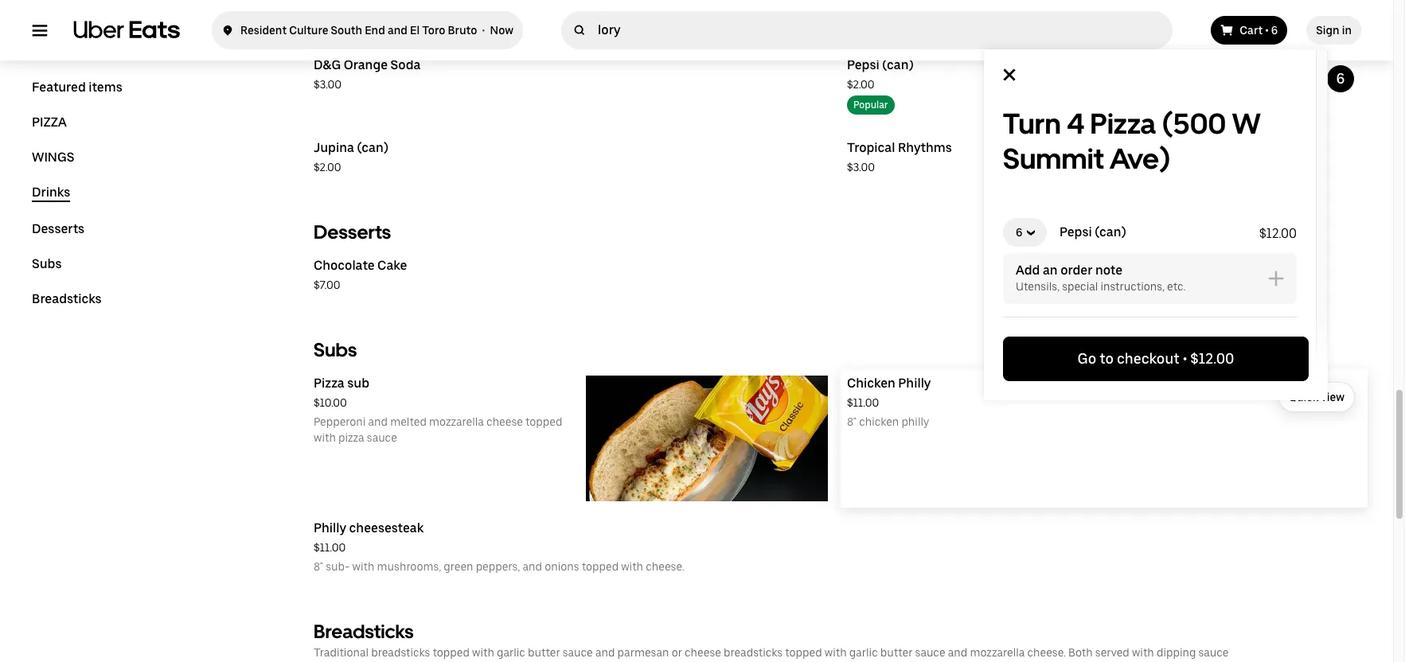 Task type: describe. For each thing, give the bounding box(es) containing it.
sauce inside pizza sub $10.00 pepperoni and melted mozzarella cheese topped with pizza sauce
[[367, 431, 397, 444]]

$2.00 for jupina
[[314, 161, 341, 174]]

2 horizontal spatial •
[[1265, 24, 1269, 37]]

pepsi (can) $2.00
[[847, 57, 914, 91]]

$3.00 inside tropical rhythms $3.00
[[847, 161, 875, 174]]

mozzarella inside breadsticks traditional breadsticks topped with garlic butter sauce and parmesan or cheese breadsticks topped with garlic butter sauce and mozzarella cheese. both served with dipping sauce
[[970, 646, 1025, 659]]

jupina (can) $2.00
[[314, 140, 388, 174]]

quick view
[[1288, 391, 1345, 404]]

with inside pizza sub $10.00 pepperoni and melted mozzarella cheese topped with pizza sauce
[[314, 431, 336, 444]]

cart • 6
[[1240, 24, 1278, 37]]

0 horizontal spatial •
[[482, 24, 485, 37]]

$11.00 for philly
[[314, 541, 346, 554]]

sign in
[[1316, 24, 1352, 37]]

0 horizontal spatial desserts
[[32, 221, 84, 236]]

end
[[365, 24, 385, 37]]

pizza inside pizza sub $10.00 pepperoni and melted mozzarella cheese topped with pizza sauce
[[314, 376, 345, 391]]

0 vertical spatial drinks
[[314, 20, 368, 43]]

popular
[[853, 100, 888, 111]]

and inside pizza sub $10.00 pepperoni and melted mozzarella cheese topped with pizza sauce
[[368, 416, 388, 428]]

onions
[[545, 560, 579, 573]]

an
[[1043, 263, 1058, 278]]

cheese. inside philly cheesesteak $11.00 8" sub- with mushrooms, green peppers, and onions topped with cheese.
[[646, 560, 684, 573]]

wings
[[32, 150, 74, 165]]

view
[[1321, 391, 1345, 404]]

dipping
[[1157, 646, 1196, 659]]

and inside philly cheesesteak $11.00 8" sub- with mushrooms, green peppers, and onions topped with cheese.
[[523, 560, 542, 573]]

$2.00 for pepsi
[[847, 78, 875, 91]]

8" for philly cheesesteak
[[314, 560, 323, 573]]

w inside turn 4 pizza (500 w summit ave)
[[1232, 107, 1261, 141]]

0 vertical spatial 6
[[1271, 24, 1278, 37]]

toro
[[422, 24, 445, 37]]

ave) inside turn 4 pizza (500 w summit ave)
[[1110, 142, 1171, 176]]

breadsticks for breadsticks traditional breadsticks topped with garlic butter sauce and parmesan or cheese breadsticks topped with garlic butter sauce and mozzarella cheese. both served with dipping sauce
[[314, 620, 414, 643]]

pizza sub $10.00 pepperoni and melted mozzarella cheese topped with pizza sauce
[[314, 376, 562, 444]]

pepsi for pepsi (can) $2.00
[[847, 57, 879, 72]]

0 vertical spatial (500
[[1122, 41, 1154, 57]]

pepsi (can)
[[1060, 224, 1126, 240]]

etc.
[[1167, 280, 1186, 293]]

sign
[[1316, 24, 1339, 37]]

sign in link
[[1306, 16, 1361, 45]]

resident
[[240, 24, 287, 37]]

pizza
[[338, 431, 364, 444]]

both
[[1068, 646, 1093, 659]]

special
[[1062, 280, 1098, 293]]

chocolate
[[314, 258, 375, 273]]

0 vertical spatial pizza
[[1084, 41, 1119, 57]]

add an order note utensils, special instructions, etc.
[[1016, 263, 1186, 293]]

8" for chicken philly
[[847, 416, 857, 428]]

cake
[[377, 258, 407, 273]]

1 butter from the left
[[528, 646, 560, 659]]

green
[[444, 560, 473, 573]]

peppers,
[[476, 560, 520, 573]]

0 vertical spatial 4
[[1073, 41, 1081, 57]]

2 garlic from the left
[[849, 646, 878, 659]]

resident culture south end and el toro bruto • now
[[240, 24, 514, 37]]

el
[[410, 24, 420, 37]]

1 breadsticks from the left
[[371, 646, 430, 659]]

$3.00 inside d&g orange soda $3.00
[[314, 78, 341, 91]]

uber eats home image
[[73, 21, 180, 40]]

0 horizontal spatial drinks
[[32, 185, 70, 200]]

note
[[1095, 263, 1122, 278]]

traditional
[[314, 646, 369, 659]]

items
[[89, 80, 122, 95]]

(can) for pepsi (can)
[[1095, 224, 1126, 240]]

d&g orange soda $3.00
[[314, 57, 421, 91]]

pizza button
[[32, 115, 67, 131]]

summit inside turn 4 pizza (500 w summit ave)
[[1003, 142, 1104, 176]]

pepperoni
[[314, 416, 366, 428]]

parmesan
[[617, 646, 669, 659]]

mushrooms,
[[377, 560, 441, 573]]

sub
[[347, 376, 369, 391]]

philly
[[901, 416, 929, 428]]



Task type: locate. For each thing, give the bounding box(es) containing it.
0 horizontal spatial $2.00
[[314, 161, 341, 174]]

0 vertical spatial $2.00
[[847, 78, 875, 91]]

chicken philly $11.00 8" chicken philly
[[847, 376, 931, 428]]

soda
[[390, 57, 421, 72]]

tropical rhythms $3.00
[[847, 140, 952, 174]]

0 horizontal spatial garlic
[[497, 646, 525, 659]]

1 horizontal spatial subs
[[314, 338, 357, 361]]

(can) for pepsi (can) $2.00
[[882, 57, 914, 72]]

$3.00
[[314, 78, 341, 91], [847, 161, 875, 174]]

quick view link
[[1278, 382, 1355, 412]]

1 horizontal spatial •
[[1183, 350, 1187, 367]]

cheese.
[[646, 560, 684, 573], [1027, 646, 1066, 659]]

4 inside turn 4 pizza (500 w summit ave)
[[1067, 107, 1085, 141]]

now
[[490, 24, 514, 37]]

$2.00
[[847, 78, 875, 91], [314, 161, 341, 174]]

breadsticks inside breadsticks traditional breadsticks topped with garlic butter sauce and parmesan or cheese breadsticks topped with garlic butter sauce and mozzarella cheese. both served with dipping sauce
[[314, 620, 414, 643]]

0 horizontal spatial cheese
[[486, 416, 523, 428]]

pepsi
[[847, 57, 879, 72], [1060, 224, 1092, 240]]

$7.00
[[314, 279, 340, 291]]

topped inside pizza sub $10.00 pepperoni and melted mozzarella cheese topped with pizza sauce
[[525, 416, 562, 428]]

chicken
[[847, 376, 895, 391]]

or
[[672, 646, 682, 659]]

0 vertical spatial 8"
[[847, 416, 857, 428]]

1 horizontal spatial 6
[[1336, 70, 1345, 87]]

deliver to image
[[221, 21, 234, 40]]

desserts up 'chocolate'
[[314, 221, 391, 244]]

1 vertical spatial 8"
[[314, 560, 323, 573]]

sauce
[[367, 431, 397, 444], [563, 646, 593, 659], [915, 646, 945, 659], [1198, 646, 1229, 659]]

0 horizontal spatial (500
[[1122, 41, 1154, 57]]

cart
[[1240, 24, 1263, 37]]

cheesesteak
[[349, 521, 424, 536]]

desserts down drinks button
[[32, 221, 84, 236]]

1 horizontal spatial (can)
[[882, 57, 914, 72]]

culture
[[289, 24, 328, 37]]

1 vertical spatial $11.00
[[314, 541, 346, 554]]

2 butter from the left
[[880, 646, 913, 659]]

0 vertical spatial ave)
[[1232, 41, 1262, 57]]

featured items
[[32, 80, 122, 95]]

go to checkout • $12.00
[[1077, 350, 1234, 367]]

0 horizontal spatial 8"
[[314, 560, 323, 573]]

1 garlic from the left
[[497, 646, 525, 659]]

0 vertical spatial turn
[[1038, 41, 1069, 57]]

0 vertical spatial $12.00
[[1259, 226, 1297, 241]]

2 vertical spatial pizza
[[314, 376, 345, 391]]

cheese inside breadsticks traditional breadsticks topped with garlic butter sauce and parmesan or cheese breadsticks topped with garlic butter sauce and mozzarella cheese. both served with dipping sauce
[[685, 646, 721, 659]]

plus image
[[1268, 271, 1284, 287]]

checkout
[[1117, 350, 1179, 367]]

1 horizontal spatial w
[[1232, 107, 1261, 141]]

0 horizontal spatial breadsticks
[[371, 646, 430, 659]]

8"
[[847, 416, 857, 428], [314, 560, 323, 573]]

pizza
[[32, 115, 67, 130]]

0 vertical spatial breadsticks
[[32, 291, 102, 306]]

1 horizontal spatial $2.00
[[847, 78, 875, 91]]

1 horizontal spatial $12.00
[[1259, 226, 1297, 241]]

philly cheesesteak $11.00 8" sub- with mushrooms, green peppers, and onions topped with cheese.
[[314, 521, 684, 573]]

cheese
[[486, 416, 523, 428], [685, 646, 721, 659]]

1 vertical spatial ave)
[[1110, 142, 1171, 176]]

0 vertical spatial w
[[1157, 41, 1171, 57]]

subs inside navigation
[[32, 256, 62, 271]]

$11.00
[[847, 396, 879, 409], [314, 541, 346, 554]]

0 vertical spatial $3.00
[[314, 78, 341, 91]]

1 vertical spatial (500
[[1162, 107, 1226, 141]]

instructions,
[[1101, 280, 1165, 293]]

0 horizontal spatial mozzarella
[[429, 416, 484, 428]]

1 horizontal spatial desserts
[[314, 221, 391, 244]]

1 vertical spatial subs
[[314, 338, 357, 361]]

(500
[[1122, 41, 1154, 57], [1162, 107, 1226, 141]]

0 vertical spatial (can)
[[882, 57, 914, 72]]

main navigation menu image
[[32, 22, 48, 38]]

8" left chicken
[[847, 416, 857, 428]]

1 horizontal spatial garlic
[[849, 646, 878, 659]]

butter
[[528, 646, 560, 659], [880, 646, 913, 659]]

pepsi down 'search in turn 4 pizza (500 w summit ave)' text box
[[847, 57, 879, 72]]

0 vertical spatial cheese.
[[646, 560, 684, 573]]

1 vertical spatial pepsi
[[1060, 224, 1092, 240]]

2 horizontal spatial (can)
[[1095, 224, 1126, 240]]

subs down desserts button
[[32, 256, 62, 271]]

0 horizontal spatial summit
[[1003, 142, 1104, 176]]

1 vertical spatial w
[[1232, 107, 1261, 141]]

1 horizontal spatial butter
[[880, 646, 913, 659]]

(can) up the note
[[1095, 224, 1126, 240]]

served
[[1095, 646, 1129, 659]]

1 horizontal spatial mozzarella
[[970, 646, 1025, 659]]

0 horizontal spatial $11.00
[[314, 541, 346, 554]]

0 vertical spatial $11.00
[[847, 396, 879, 409]]

topped
[[525, 416, 562, 428], [582, 560, 619, 573], [433, 646, 470, 659], [785, 646, 822, 659]]

to
[[1100, 350, 1114, 367]]

1 vertical spatial pizza
[[1090, 107, 1156, 141]]

$2.00 inside jupina (can) $2.00
[[314, 161, 341, 174]]

$12.00
[[1259, 226, 1297, 241], [1190, 350, 1234, 367]]

chicken
[[859, 416, 899, 428]]

$10.00
[[314, 396, 347, 409]]

featured items button
[[32, 80, 122, 96]]

breadsticks for breadsticks
[[32, 291, 102, 306]]

$11.00 for chicken
[[847, 396, 879, 409]]

topped inside philly cheesesteak $11.00 8" sub- with mushrooms, green peppers, and onions topped with cheese.
[[582, 560, 619, 573]]

0 horizontal spatial butter
[[528, 646, 560, 659]]

1 vertical spatial philly
[[314, 521, 346, 536]]

breadsticks down 'subs' button
[[32, 291, 102, 306]]

pepsi inside pepsi (can) $2.00
[[847, 57, 879, 72]]

1 vertical spatial summit
[[1003, 142, 1104, 176]]

wings button
[[32, 150, 74, 166]]

8" inside chicken philly $11.00 8" chicken philly
[[847, 416, 857, 428]]

6 down in
[[1336, 70, 1345, 87]]

1 vertical spatial $2.00
[[314, 161, 341, 174]]

mozzarella
[[429, 416, 484, 428], [970, 646, 1025, 659]]

1 vertical spatial breadsticks
[[314, 620, 414, 643]]

(can) down 'search in turn 4 pizza (500 w summit ave)' text box
[[882, 57, 914, 72]]

1 horizontal spatial cheese
[[685, 646, 721, 659]]

chocolate cake $7.00
[[314, 258, 407, 291]]

0 horizontal spatial $12.00
[[1190, 350, 1234, 367]]

0 vertical spatial summit
[[1174, 41, 1228, 57]]

quick
[[1288, 391, 1319, 404]]

$3.00 down 'tropical' at the right of page
[[847, 161, 875, 174]]

subs up 'sub'
[[314, 338, 357, 361]]

(can)
[[882, 57, 914, 72], [357, 140, 388, 155], [1095, 224, 1126, 240]]

8" left sub-
[[314, 560, 323, 573]]

$2.00 inside pepsi (can) $2.00
[[847, 78, 875, 91]]

1 horizontal spatial summit
[[1174, 41, 1228, 57]]

0 horizontal spatial pepsi
[[847, 57, 879, 72]]

bruto
[[448, 24, 477, 37]]

philly inside chicken philly $11.00 8" chicken philly
[[898, 376, 931, 391]]

breadsticks inside navigation
[[32, 291, 102, 306]]

drinks button
[[32, 185, 70, 202]]

0 horizontal spatial w
[[1157, 41, 1171, 57]]

navigation containing featured items
[[32, 80, 275, 326]]

melted
[[390, 416, 427, 428]]

order
[[1060, 263, 1093, 278]]

sub-
[[326, 560, 350, 573]]

$11.00 inside chicken philly $11.00 8" chicken philly
[[847, 396, 879, 409]]

$2.00 down the jupina
[[314, 161, 341, 174]]

pizza
[[1084, 41, 1119, 57], [1090, 107, 1156, 141], [314, 376, 345, 391]]

utensils,
[[1016, 280, 1060, 293]]

subtotal element
[[1190, 349, 1234, 369]]

1 horizontal spatial drinks
[[314, 20, 368, 43]]

(can) inside pepsi (can) $2.00
[[882, 57, 914, 72]]

0 vertical spatial pepsi
[[847, 57, 879, 72]]

6 right cart
[[1271, 24, 1278, 37]]

breadsticks button
[[32, 291, 102, 307]]

and
[[388, 24, 408, 37], [368, 416, 388, 428], [523, 560, 542, 573], [595, 646, 615, 659], [948, 646, 967, 659]]

1 vertical spatial $12.00
[[1190, 350, 1234, 367]]

(500 inside turn 4 pizza (500 w summit ave)
[[1162, 107, 1226, 141]]

• left now
[[482, 24, 485, 37]]

$11.00 inside philly cheesesteak $11.00 8" sub- with mushrooms, green peppers, and onions topped with cheese.
[[314, 541, 346, 554]]

• left subtotal element
[[1183, 350, 1187, 367]]

south
[[331, 24, 362, 37]]

0 vertical spatial cheese
[[486, 416, 523, 428]]

subs
[[32, 256, 62, 271], [314, 338, 357, 361]]

$11.00 up sub-
[[314, 541, 346, 554]]

philly inside philly cheesesteak $11.00 8" sub- with mushrooms, green peppers, and onions topped with cheese.
[[314, 521, 346, 536]]

1 horizontal spatial cheese.
[[1027, 646, 1066, 659]]

1 vertical spatial mozzarella
[[970, 646, 1025, 659]]

0 horizontal spatial philly
[[314, 521, 346, 536]]

go
[[1077, 350, 1096, 367]]

1 vertical spatial turn
[[1003, 107, 1061, 141]]

d&g
[[314, 57, 341, 72]]

turn
[[1038, 41, 1069, 57], [1003, 107, 1061, 141]]

$12.00 up plus icon
[[1259, 226, 1297, 241]]

drinks down wings button
[[32, 185, 70, 200]]

1 vertical spatial cheese.
[[1027, 646, 1066, 659]]

$2.00 up 'popular'
[[847, 78, 875, 91]]

1 vertical spatial drinks
[[32, 185, 70, 200]]

summit
[[1174, 41, 1228, 57], [1003, 142, 1104, 176]]

with
[[314, 431, 336, 444], [352, 560, 375, 573], [621, 560, 643, 573], [472, 646, 494, 659], [825, 646, 847, 659], [1132, 646, 1154, 659]]

jupina
[[314, 140, 354, 155]]

• right cart
[[1265, 24, 1269, 37]]

drinks up "d&g"
[[314, 20, 368, 43]]

philly up sub-
[[314, 521, 346, 536]]

breadsticks up traditional
[[314, 620, 414, 643]]

1 vertical spatial $3.00
[[847, 161, 875, 174]]

pizza inside turn 4 pizza (500 w summit ave)
[[1090, 107, 1156, 141]]

1 horizontal spatial $11.00
[[847, 396, 879, 409]]

pepsi for pepsi (can)
[[1060, 224, 1092, 240]]

4
[[1073, 41, 1081, 57], [1067, 107, 1085, 141]]

rhythms
[[898, 140, 952, 155]]

(can) inside jupina (can) $2.00
[[357, 140, 388, 155]]

$3.00 down "d&g"
[[314, 78, 341, 91]]

drinks
[[314, 20, 368, 43], [32, 185, 70, 200]]

1 horizontal spatial breadsticks
[[724, 646, 783, 659]]

(can) for jupina (can) $2.00
[[357, 140, 388, 155]]

1 vertical spatial 4
[[1067, 107, 1085, 141]]

mozzarella inside pizza sub $10.00 pepperoni and melted mozzarella cheese topped with pizza sauce
[[429, 416, 484, 428]]

cheese inside pizza sub $10.00 pepperoni and melted mozzarella cheese topped with pizza sauce
[[486, 416, 523, 428]]

$11.00 down the chicken at the right bottom of the page
[[847, 396, 879, 409]]

pepsi up order
[[1060, 224, 1092, 240]]

orange
[[344, 57, 388, 72]]

in
[[1342, 24, 1352, 37]]

2 breadsticks from the left
[[724, 646, 783, 659]]

2 vertical spatial (can)
[[1095, 224, 1126, 240]]

0 horizontal spatial breadsticks
[[32, 291, 102, 306]]

breadsticks right the or
[[724, 646, 783, 659]]

0 horizontal spatial subs
[[32, 256, 62, 271]]

0 horizontal spatial (can)
[[357, 140, 388, 155]]

0 vertical spatial philly
[[898, 376, 931, 391]]

Search in Turn 4 Pizza (500 W Summit Ave) text field
[[598, 22, 1166, 38]]

1 vertical spatial (can)
[[357, 140, 388, 155]]

breadsticks
[[32, 291, 102, 306], [314, 620, 414, 643]]

breadsticks right traditional
[[371, 646, 430, 659]]

1 horizontal spatial (500
[[1162, 107, 1226, 141]]

w
[[1157, 41, 1171, 57], [1232, 107, 1261, 141]]

navigation
[[32, 80, 275, 326]]

0 vertical spatial turn 4 pizza (500 w summit ave)
[[1038, 41, 1262, 57]]

0 vertical spatial mozzarella
[[429, 416, 484, 428]]

cheese. inside breadsticks traditional breadsticks topped with garlic butter sauce and parmesan or cheese breadsticks topped with garlic butter sauce and mozzarella cheese. both served with dipping sauce
[[1027, 646, 1066, 659]]

1 vertical spatial 6
[[1336, 70, 1345, 87]]

1 horizontal spatial philly
[[898, 376, 931, 391]]

breadsticks traditional breadsticks topped with garlic butter sauce and parmesan or cheese breadsticks topped with garlic butter sauce and mozzarella cheese. both served with dipping sauce
[[314, 620, 1229, 659]]

desserts button
[[32, 221, 84, 237]]

0 horizontal spatial 6
[[1271, 24, 1278, 37]]

1 horizontal spatial breadsticks
[[314, 620, 414, 643]]

1 horizontal spatial pepsi
[[1060, 224, 1092, 240]]

1 horizontal spatial $3.00
[[847, 161, 875, 174]]

0 horizontal spatial ave)
[[1110, 142, 1171, 176]]

1 vertical spatial cheese
[[685, 646, 721, 659]]

philly up the 'philly'
[[898, 376, 931, 391]]

featured
[[32, 80, 86, 95]]

subs button
[[32, 256, 62, 272]]

$12.00 right the checkout
[[1190, 350, 1234, 367]]

philly
[[898, 376, 931, 391], [314, 521, 346, 536]]

add
[[1016, 263, 1040, 278]]

8" inside philly cheesesteak $11.00 8" sub- with mushrooms, green peppers, and onions topped with cheese.
[[314, 560, 323, 573]]

ave)
[[1232, 41, 1262, 57], [1110, 142, 1171, 176]]

tropical
[[847, 140, 895, 155]]

0 horizontal spatial cheese.
[[646, 560, 684, 573]]

1 horizontal spatial 8"
[[847, 416, 857, 428]]

1 horizontal spatial ave)
[[1232, 41, 1262, 57]]

1 vertical spatial turn 4 pizza (500 w summit ave)
[[1003, 107, 1261, 176]]

0 vertical spatial subs
[[32, 256, 62, 271]]

0 horizontal spatial $3.00
[[314, 78, 341, 91]]

•
[[482, 24, 485, 37], [1265, 24, 1269, 37], [1183, 350, 1187, 367]]

(can) right the jupina
[[357, 140, 388, 155]]

breadsticks
[[371, 646, 430, 659], [724, 646, 783, 659]]



Task type: vqa. For each thing, say whether or not it's contained in the screenshot.
American
no



